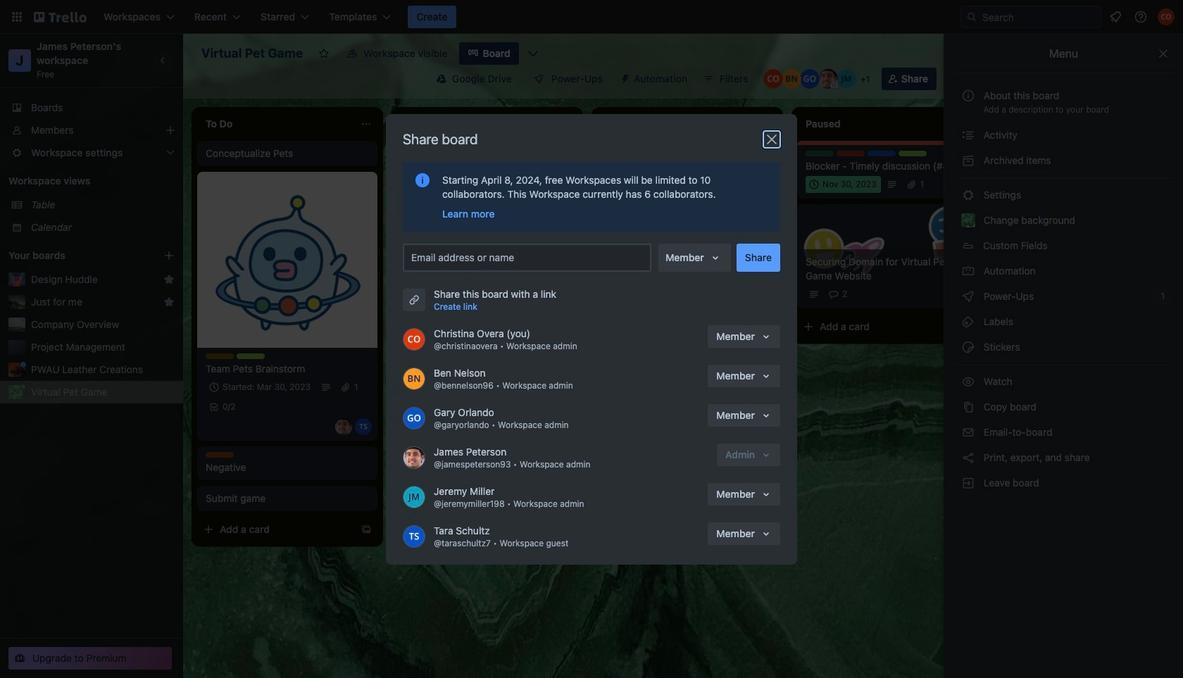Task type: vqa. For each thing, say whether or not it's contained in the screenshot.
2020 inside the 'Checkbox'
no



Task type: locate. For each thing, give the bounding box(es) containing it.
1 horizontal spatial christina overa (christinaovera) image
[[764, 69, 783, 89]]

color: yellow, title: none image
[[206, 354, 234, 359]]

jeremy miller (jeremymiller198) image right gary orlando (garyorlando) image
[[837, 69, 857, 89]]

0 horizontal spatial james peterson (jamespeterson93) image
[[335, 419, 352, 435]]

Search field
[[978, 7, 1101, 27]]

workspace navigation collapse icon image
[[154, 51, 173, 70]]

james peterson (jamespeterson93) image left tara schultz (taraschultz7) image
[[335, 419, 352, 435]]

gary orlando (garyorlando) image
[[800, 69, 820, 89]]

None checkbox
[[806, 176, 881, 193]]

4 sm image from the top
[[962, 340, 976, 354]]

close image
[[764, 131, 781, 148]]

7 sm image from the top
[[962, 476, 976, 490]]

starred icon image
[[163, 274, 175, 285], [163, 297, 175, 308]]

ben nelson (bennelson96) image up gary orlando (garyorlando) icon
[[403, 367, 426, 390]]

0 vertical spatial ben nelson (bennelson96) image
[[782, 69, 802, 89]]

3 sm image from the top
[[962, 315, 976, 329]]

1 vertical spatial jeremy miller (jeremymiller198) image
[[403, 486, 426, 508]]

0 vertical spatial jeremy miller (jeremymiller198) image
[[837, 69, 857, 89]]

christina overa (christinaovera) image
[[1158, 8, 1175, 25], [764, 69, 783, 89], [403, 328, 426, 351]]

ben nelson (bennelson96) image left james peterson (jamespeterson93) icon
[[782, 69, 802, 89]]

0 vertical spatial james peterson (jamespeterson93) image
[[335, 419, 352, 435]]

jeremy miller (jeremymiller198) image up tara schultz (taraschultz7) icon
[[403, 486, 426, 508]]

0 horizontal spatial christina overa (christinaovera) image
[[403, 328, 426, 351]]

0 vertical spatial christina overa (christinaovera) image
[[1158, 8, 1175, 25]]

add board image
[[163, 250, 175, 261]]

jeremy miller (jeremymiller198) image
[[837, 69, 857, 89], [403, 486, 426, 508]]

1 vertical spatial james peterson (jamespeterson93) image
[[403, 446, 426, 469]]

tara schultz (taraschultz7) image
[[355, 419, 372, 435]]

1 vertical spatial christina overa (christinaovera) image
[[764, 69, 783, 89]]

0 vertical spatial starred icon image
[[163, 274, 175, 285]]

primary element
[[0, 0, 1184, 34]]

ben nelson (bennelson96) image
[[782, 69, 802, 89], [403, 367, 426, 390]]

james peterson (jamespeterson93) image
[[819, 69, 838, 89]]

sm image
[[962, 188, 976, 202], [962, 290, 976, 304], [962, 315, 976, 329], [962, 375, 976, 389], [962, 400, 976, 414]]

color: bold lime, title: "team task" element
[[237, 354, 265, 359]]

1 vertical spatial ben nelson (bennelson96) image
[[403, 367, 426, 390]]

0 horizontal spatial ben nelson (bennelson96) image
[[403, 367, 426, 390]]

color: bold lime, title: none image
[[899, 151, 927, 156]]

james peterson (jamespeterson93) image
[[335, 419, 352, 435], [403, 446, 426, 469]]

search image
[[967, 11, 978, 23]]

tara schultz (taraschultz7) image
[[403, 525, 426, 548]]

2 sm image from the top
[[962, 154, 976, 168]]

color: green, title: "goal" element
[[806, 151, 834, 156]]

color: blue, title: "fyi" element
[[868, 151, 896, 156]]

1 vertical spatial starred icon image
[[163, 297, 175, 308]]

Email address or name text field
[[411, 248, 649, 267]]

sm image
[[962, 128, 976, 142], [962, 154, 976, 168], [962, 264, 976, 278], [962, 340, 976, 354], [962, 426, 976, 440], [962, 451, 976, 465], [962, 476, 976, 490]]

1 horizontal spatial ben nelson (bennelson96) image
[[782, 69, 802, 89]]

james peterson (jamespeterson93) image down gary orlando (garyorlando) icon
[[403, 446, 426, 469]]



Task type: describe. For each thing, give the bounding box(es) containing it.
3 sm image from the top
[[962, 264, 976, 278]]

2 vertical spatial christina overa (christinaovera) image
[[403, 328, 426, 351]]

color: red, title: "blocker" element
[[837, 151, 865, 156]]

0 horizontal spatial jeremy miller (jeremymiller198) image
[[403, 486, 426, 508]]

gary orlando (garyorlando) image
[[403, 407, 426, 429]]

color: orange, title: none image
[[206, 452, 234, 458]]

2 sm image from the top
[[962, 290, 976, 304]]

customize views image
[[526, 47, 540, 61]]

1 starred icon image from the top
[[163, 274, 175, 285]]

2 starred icon image from the top
[[163, 297, 175, 308]]

0 notifications image
[[1108, 8, 1124, 25]]

star or unstar board image
[[319, 48, 330, 59]]

5 sm image from the top
[[962, 426, 976, 440]]

1 sm image from the top
[[962, 128, 976, 142]]

create from template… image
[[361, 524, 372, 535]]

2 horizontal spatial christina overa (christinaovera) image
[[1158, 8, 1175, 25]]

5 sm image from the top
[[962, 400, 976, 414]]

open information menu image
[[1134, 10, 1148, 24]]

1 horizontal spatial jeremy miller (jeremymiller198) image
[[837, 69, 857, 89]]

Board name text field
[[194, 42, 310, 65]]

create from template… image
[[561, 179, 572, 190]]

4 sm image from the top
[[962, 375, 976, 389]]

your boards with 6 items element
[[8, 247, 142, 264]]

1 sm image from the top
[[962, 188, 976, 202]]

6 sm image from the top
[[962, 451, 976, 465]]

1 horizontal spatial james peterson (jamespeterson93) image
[[403, 446, 426, 469]]



